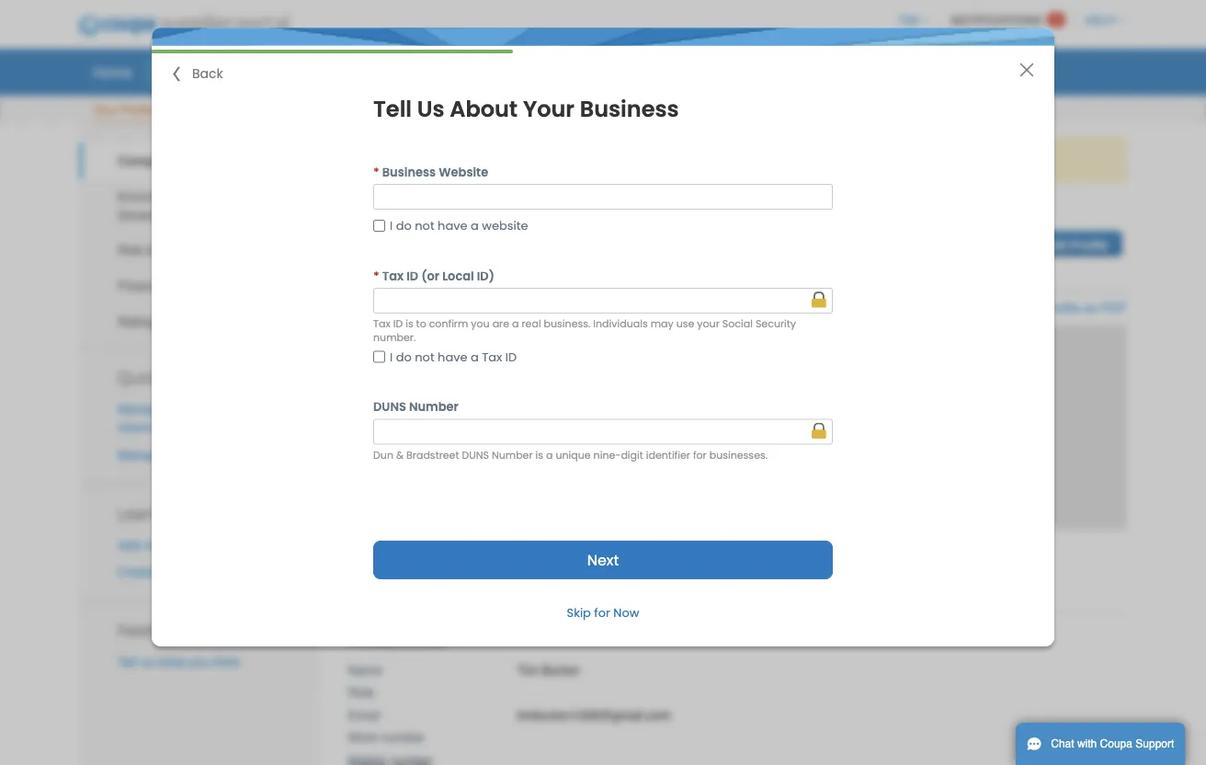 Task type: describe. For each thing, give the bounding box(es) containing it.
manage legal entities link
[[118, 447, 239, 462]]

work number
[[348, 730, 425, 745]]

think
[[213, 655, 240, 669]]

you inside tax id is to confirm you are a real business. individuals may use your social security number.
[[471, 317, 490, 331]]

tim burton enterprises banner
[[342, 202, 1147, 613]]

none text field inside tell us about your business "dialog"
[[373, 288, 833, 313]]

center
[[185, 502, 234, 524]]

edit profile link
[[1031, 231, 1123, 256]]

us
[[417, 94, 445, 125]]

progress
[[873, 210, 925, 224]]

manage for manage legal entities
[[118, 447, 164, 462]]

website
[[439, 164, 489, 180]]

ultimate
[[762, 551, 813, 566]]

work
[[348, 730, 378, 745]]

information
[[118, 420, 181, 435]]

real
[[522, 317, 541, 331]]

burton for tim burton enterprises
[[490, 224, 566, 253]]

support
[[1136, 738, 1175, 751]]

role
[[348, 685, 375, 700]]

* for * tax id (or local id)
[[373, 267, 380, 284]]

skip for now
[[567, 605, 640, 621]]

us
[[141, 655, 154, 669]]

a inside tax id is to confirm you are a real business. individuals may use your social security number.
[[512, 317, 519, 331]]

tell us about your business dialog
[[152, 28, 1055, 647]]

email
[[348, 708, 380, 723]]

download profile as pdf
[[984, 300, 1128, 315]]

are inside complete your profile to get discovered by coupa buyers that are looking for items in your category. alert
[[758, 152, 777, 167]]

parent
[[816, 551, 856, 566]]

profile preview link
[[725, 300, 809, 315]]

tim burton enterprises image
[[348, 202, 422, 278]]

entities
[[199, 447, 239, 462]]

your inside tax id is to confirm you are a real business. individuals may use your social security number.
[[697, 317, 720, 331]]

tell us what you think
[[118, 655, 240, 669]]

customers
[[177, 538, 237, 552]]

website
[[482, 217, 528, 234]]

* tax id (or local id)
[[373, 267, 495, 284]]

your profile
[[93, 103, 154, 117]]

social
[[723, 317, 753, 331]]

profile left the progress
[[832, 210, 869, 224]]

& for dun & bradstreet duns number is a unique nine-digit identifier for businesses.
[[396, 448, 404, 463]]

primary for primary address
[[348, 576, 396, 591]]

learning center
[[118, 502, 234, 524]]

with
[[1078, 738, 1098, 751]]

& inside the environmental, social, governance & diversity
[[191, 207, 200, 222]]

2 vertical spatial tax
[[482, 349, 503, 365]]

tell for tell us what you think
[[118, 655, 137, 669]]

unique
[[556, 448, 591, 463]]

quick links
[[118, 367, 199, 388]]

for inside button
[[595, 605, 611, 621]]

you inside button
[[189, 655, 209, 669]]

that
[[733, 152, 754, 167]]

coupa supplier portal image
[[65, 3, 302, 49]]

complete
[[404, 152, 460, 167]]

tell for tell us about your business
[[373, 94, 412, 125]]

your profile link
[[92, 99, 155, 123]]

burton for tim burton
[[542, 663, 580, 678]]

0 horizontal spatial your
[[463, 152, 488, 167]]

individuals
[[594, 317, 648, 331]]

2 vertical spatial id
[[506, 349, 517, 365]]

to for profile
[[530, 152, 541, 167]]

may
[[651, 317, 674, 331]]

skip for now button
[[552, 598, 654, 628]]

preview
[[765, 300, 809, 315]]

setup link
[[999, 58, 1060, 86]]

get
[[545, 152, 563, 167]]

additional information image
[[811, 291, 828, 308]]

social,
[[207, 189, 246, 204]]

orders
[[229, 62, 274, 81]]

not for i do not have a website
[[415, 217, 435, 234]]

profile link
[[148, 58, 213, 86]]

& for risk & compliance
[[146, 243, 155, 258]]

a left unique
[[546, 448, 553, 463]]

tim for tim burton
[[517, 663, 538, 678]]

i do not have a website
[[390, 217, 528, 234]]

digit
[[621, 448, 644, 463]]

create a discoverable profile link
[[118, 565, 282, 579]]

home link
[[81, 58, 144, 86]]

coupa inside button
[[1101, 738, 1133, 751]]

profile down home link
[[120, 103, 154, 117]]

back
[[192, 65, 223, 83]]

ratings & references link
[[79, 304, 321, 339]]

environmental, social, governance & diversity link
[[79, 179, 321, 233]]

name
[[348, 663, 382, 678]]

are inside tax id is to confirm you are a real business. individuals may use your social security number.
[[493, 317, 510, 331]]

add more customers
[[118, 538, 237, 552]]

0 horizontal spatial number
[[409, 399, 459, 415]]

edit
[[1045, 238, 1068, 251]]

setup
[[1010, 62, 1048, 81]]

references
[[177, 314, 243, 329]]

payment
[[168, 402, 217, 417]]

download profile as pdf button
[[984, 299, 1128, 317]]

orders link
[[217, 58, 286, 86]]

in
[[878, 152, 888, 167]]

id inside tax id is to confirm you are a real business. individuals may use your social security number.
[[393, 317, 403, 331]]

* for * business website
[[373, 164, 380, 180]]

next
[[587, 550, 619, 570]]

profile up social,
[[180, 153, 220, 168]]

& for ratings & references
[[165, 314, 174, 329]]

primary for primary contact
[[348, 634, 396, 649]]

a right the create
[[160, 565, 167, 579]]

profile progress
[[832, 210, 925, 224]]

1 vertical spatial for
[[693, 448, 707, 463]]

profile up the social
[[725, 300, 761, 315]]

diversity
[[204, 207, 253, 222]]

business.
[[544, 317, 591, 331]]

as
[[1085, 300, 1098, 315]]

learning
[[118, 502, 181, 524]]

0 horizontal spatial your
[[93, 103, 117, 117]]



Task type: locate. For each thing, give the bounding box(es) containing it.
to inside alert
[[530, 152, 541, 167]]

tax inside tax id is to confirm you are a real business. individuals may use your social security number.
[[373, 317, 391, 331]]

2 primary from the top
[[348, 634, 396, 649]]

0 horizontal spatial are
[[493, 317, 510, 331]]

1 horizontal spatial is
[[536, 448, 544, 463]]

1 vertical spatial do
[[396, 349, 412, 365]]

0 vertical spatial tim
[[441, 224, 483, 253]]

profile
[[492, 152, 527, 167], [247, 565, 282, 579]]

1 have from the top
[[438, 217, 468, 234]]

close image
[[1020, 63, 1035, 77]]

(or
[[421, 267, 440, 284]]

to for is
[[416, 317, 427, 331]]

for left items
[[825, 152, 840, 167]]

businesses.
[[710, 448, 768, 463]]

dun
[[373, 448, 394, 463]]

feedback
[[118, 619, 187, 641]]

coupa right by on the top right
[[649, 152, 687, 167]]

& right ratings
[[165, 314, 174, 329]]

next button
[[373, 541, 833, 579]]

1 vertical spatial tell
[[118, 655, 137, 669]]

number
[[382, 730, 425, 745]]

back button
[[174, 64, 223, 84]]

download
[[984, 300, 1041, 315]]

& right dun
[[396, 448, 404, 463]]

company profile link
[[79, 143, 321, 179]]

2 horizontal spatial your
[[891, 152, 916, 167]]

manage payment information link
[[118, 402, 217, 435]]

business left website
[[382, 164, 436, 180]]

bradstreet
[[407, 448, 459, 463]]

* up i do not have a website checkbox
[[373, 164, 380, 180]]

2 manage from the top
[[118, 447, 164, 462]]

address
[[399, 576, 451, 591]]

0 vertical spatial coupa
[[649, 152, 687, 167]]

not right i do not have a website checkbox
[[415, 217, 435, 234]]

I do not have a website checkbox
[[373, 214, 385, 238]]

1 vertical spatial primary
[[348, 634, 396, 649]]

what
[[158, 655, 185, 669]]

business inside tim burton enterprises banner
[[388, 551, 445, 566]]

id down tax id is to confirm you are a real business. individuals may use your social security number.
[[506, 349, 517, 365]]

0 vertical spatial to
[[530, 152, 541, 167]]

None text field
[[373, 288, 833, 313]]

compliance
[[159, 243, 227, 258]]

do for i do not have a tax id
[[396, 349, 412, 365]]

are
[[758, 152, 777, 167], [493, 317, 510, 331]]

0 horizontal spatial you
[[189, 655, 209, 669]]

0 horizontal spatial to
[[416, 317, 427, 331]]

tim up local
[[441, 224, 483, 253]]

1 horizontal spatial number
[[492, 448, 533, 463]]

0 vertical spatial not
[[415, 217, 435, 234]]

1 vertical spatial burton
[[542, 663, 580, 678]]

I do not have a Tax ID checkbox
[[373, 345, 385, 369]]

nine-
[[594, 448, 621, 463]]

burton inside banner
[[490, 224, 566, 253]]

buyers
[[691, 152, 729, 167]]

0 vertical spatial id
[[407, 267, 419, 284]]

i do not have a tax id
[[390, 349, 517, 365]]

business for website
[[382, 164, 436, 180]]

your down home link
[[93, 103, 117, 117]]

id
[[407, 267, 419, 284], [393, 317, 403, 331], [506, 349, 517, 365]]

primary up name
[[348, 634, 396, 649]]

burton up timburton1006@gmail.com
[[542, 663, 580, 678]]

tax
[[382, 267, 404, 284], [373, 317, 391, 331], [482, 349, 503, 365]]

1 horizontal spatial profile
[[492, 152, 527, 167]]

& inside tell us about your business "dialog"
[[396, 448, 404, 463]]

identifier
[[646, 448, 691, 463]]

number.
[[373, 331, 416, 345]]

pdf
[[1102, 300, 1128, 315]]

&
[[191, 207, 200, 222], [146, 243, 155, 258], [165, 314, 174, 329], [396, 448, 404, 463]]

looking
[[780, 152, 821, 167]]

to left "confirm"
[[416, 317, 427, 331]]

your right 'complete'
[[463, 152, 488, 167]]

0 vertical spatial *
[[373, 164, 380, 180]]

coupa right 'with'
[[1101, 738, 1133, 751]]

by
[[632, 152, 646, 167]]

complete your profile to get discovered by coupa buyers that are looking for items in your category. alert
[[348, 137, 1128, 183]]

0 vertical spatial you
[[471, 317, 490, 331]]

tell us what you think button
[[118, 653, 240, 671]]

your right "in"
[[891, 152, 916, 167]]

not down number.
[[415, 349, 435, 365]]

0 horizontal spatial duns
[[373, 399, 406, 415]]

home
[[93, 62, 132, 81]]

& right risk
[[146, 243, 155, 258]]

1 i from the top
[[390, 217, 393, 234]]

doing
[[348, 551, 385, 566]]

profile right 'edit'
[[1071, 238, 1109, 251]]

burton
[[490, 224, 566, 253], [542, 663, 580, 678]]

1 vertical spatial business
[[382, 164, 436, 180]]

tax left '(or'
[[382, 267, 404, 284]]

use
[[677, 317, 695, 331]]

tell us about your business
[[373, 94, 679, 125]]

profile left as
[[1045, 300, 1081, 315]]

0 horizontal spatial is
[[406, 317, 414, 331]]

2 have from the top
[[438, 349, 468, 365]]

do right i do not have a website checkbox
[[396, 217, 412, 234]]

DUNS Number text field
[[373, 419, 833, 445]]

2 not from the top
[[415, 349, 435, 365]]

0 horizontal spatial tell
[[118, 655, 137, 669]]

for right identifier
[[693, 448, 707, 463]]

1 primary from the top
[[348, 576, 396, 591]]

manage inside the manage payment information
[[118, 402, 164, 417]]

2 i from the top
[[390, 349, 393, 365]]

profile down coupa supplier portal image
[[160, 62, 201, 81]]

primary address
[[348, 576, 451, 591]]

company
[[118, 153, 176, 168]]

have up local
[[438, 217, 468, 234]]

burton up "id)"
[[490, 224, 566, 253]]

business for as
[[388, 551, 445, 566]]

id left "confirm"
[[393, 317, 403, 331]]

tax up i do not have a tax id checkbox
[[373, 317, 391, 331]]

1 horizontal spatial id
[[407, 267, 419, 284]]

1 horizontal spatial for
[[693, 448, 707, 463]]

0 vertical spatial tell
[[373, 94, 412, 125]]

1 vertical spatial coupa
[[1101, 738, 1133, 751]]

manage legal entities
[[118, 447, 239, 462]]

1 vertical spatial to
[[416, 317, 427, 331]]

1 vertical spatial *
[[373, 267, 380, 284]]

financial performance link
[[79, 268, 321, 304]]

your up the get
[[523, 94, 575, 125]]

manage up information
[[118, 402, 164, 417]]

& left diversity at left top
[[191, 207, 200, 222]]

coupa
[[649, 152, 687, 167], [1101, 738, 1133, 751]]

is ultimate parent
[[748, 551, 856, 566]]

have
[[438, 217, 468, 234], [438, 349, 468, 365]]

a down "id)"
[[471, 349, 479, 365]]

profile inside button
[[1045, 300, 1081, 315]]

0 horizontal spatial profile
[[247, 565, 282, 579]]

manage for manage payment information
[[118, 402, 164, 417]]

1 manage from the top
[[118, 402, 164, 417]]

2 * from the top
[[373, 267, 380, 284]]

edit profile
[[1045, 238, 1109, 251]]

1 vertical spatial number
[[492, 448, 533, 463]]

1 vertical spatial profile
[[247, 565, 282, 579]]

not for i do not have a tax id
[[415, 349, 435, 365]]

1 horizontal spatial to
[[530, 152, 541, 167]]

your
[[523, 94, 575, 125], [93, 103, 117, 117]]

performance
[[173, 279, 247, 293]]

1 not from the top
[[415, 217, 435, 234]]

id)
[[477, 267, 495, 284]]

duns right the bradstreet
[[462, 448, 489, 463]]

coupa inside alert
[[649, 152, 687, 167]]

items
[[843, 152, 874, 167]]

number left unique
[[492, 448, 533, 463]]

add
[[118, 538, 141, 552]]

is inside tax id is to confirm you are a real business. individuals may use your social security number.
[[406, 317, 414, 331]]

* down i do not have a website checkbox
[[373, 267, 380, 284]]

is left unique
[[536, 448, 544, 463]]

* business website
[[373, 164, 489, 180]]

timburton1006@gmail.com
[[517, 708, 671, 723]]

1 horizontal spatial tell
[[373, 94, 412, 125]]

0 horizontal spatial id
[[393, 317, 403, 331]]

to left the get
[[530, 152, 541, 167]]

1 horizontal spatial your
[[523, 94, 575, 125]]

tell inside "dialog"
[[373, 94, 412, 125]]

None text field
[[373, 184, 833, 210]]

0 horizontal spatial coupa
[[649, 152, 687, 167]]

profile right discoverable
[[247, 565, 282, 579]]

are left real
[[493, 317, 510, 331]]

for right skip
[[595, 605, 611, 621]]

0 vertical spatial business
[[580, 94, 679, 125]]

number up the bradstreet
[[409, 399, 459, 415]]

i for i do not have a tax id
[[390, 349, 393, 365]]

0 vertical spatial is
[[406, 317, 414, 331]]

tim inside banner
[[441, 224, 483, 253]]

dun & bradstreet duns number is a unique nine-digit identifier for businesses.
[[373, 448, 768, 463]]

primary inside tim burton enterprises banner
[[348, 576, 396, 591]]

1 vertical spatial i
[[390, 349, 393, 365]]

1 vertical spatial manage
[[118, 447, 164, 462]]

business up address
[[388, 551, 445, 566]]

you right "confirm"
[[471, 317, 490, 331]]

is left "confirm"
[[406, 317, 414, 331]]

duns
[[373, 399, 406, 415], [462, 448, 489, 463]]

do down number.
[[396, 349, 412, 365]]

your right use
[[697, 317, 720, 331]]

duns number
[[373, 399, 459, 415]]

for inside alert
[[825, 152, 840, 167]]

as
[[449, 551, 465, 566]]

environmental,
[[118, 189, 204, 204]]

1 vertical spatial you
[[189, 655, 209, 669]]

1 vertical spatial tim
[[517, 663, 538, 678]]

background image
[[348, 325, 1128, 530]]

1 horizontal spatial duns
[[462, 448, 489, 463]]

ratings & references
[[118, 314, 243, 329]]

1 horizontal spatial your
[[697, 317, 720, 331]]

2 do from the top
[[396, 349, 412, 365]]

2 vertical spatial business
[[388, 551, 445, 566]]

ratings
[[118, 314, 161, 329]]

0 vertical spatial primary
[[348, 576, 396, 591]]

create
[[118, 565, 156, 579]]

your inside "dialog"
[[523, 94, 575, 125]]

a left real
[[512, 317, 519, 331]]

1 vertical spatial id
[[393, 317, 403, 331]]

2 horizontal spatial for
[[825, 152, 840, 167]]

duns up dun
[[373, 399, 406, 415]]

i for i do not have a website
[[390, 217, 393, 234]]

have for website
[[438, 217, 468, 234]]

1 vertical spatial tax
[[373, 317, 391, 331]]

1 do from the top
[[396, 217, 412, 234]]

id left '(or'
[[407, 267, 419, 284]]

0 vertical spatial number
[[409, 399, 459, 415]]

you right the what
[[189, 655, 209, 669]]

doing business as
[[348, 551, 465, 566]]

tim up timburton1006@gmail.com
[[517, 663, 538, 678]]

legal
[[168, 447, 195, 462]]

1 vertical spatial have
[[438, 349, 468, 365]]

primary contact
[[348, 634, 448, 649]]

tax down "id)"
[[482, 349, 503, 365]]

0 vertical spatial duns
[[373, 399, 406, 415]]

confirm
[[429, 317, 469, 331]]

do
[[396, 217, 412, 234], [396, 349, 412, 365]]

1 horizontal spatial are
[[758, 152, 777, 167]]

0 vertical spatial tax
[[382, 267, 404, 284]]

1 * from the top
[[373, 164, 380, 180]]

1 horizontal spatial tim
[[517, 663, 538, 678]]

i right i do not have a tax id checkbox
[[390, 349, 393, 365]]

you
[[471, 317, 490, 331], [189, 655, 209, 669]]

2 vertical spatial for
[[595, 605, 611, 621]]

tim burton
[[517, 663, 580, 678]]

0 vertical spatial do
[[396, 217, 412, 234]]

profile preview
[[725, 300, 809, 315]]

tim burton enterprises
[[441, 224, 703, 253]]

a left website
[[471, 217, 479, 234]]

progress bar
[[152, 50, 513, 53]]

have for tax
[[438, 349, 468, 365]]

add more customers link
[[118, 538, 237, 552]]

0 vertical spatial profile
[[492, 152, 527, 167]]

tell inside button
[[118, 655, 137, 669]]

chat
[[1052, 738, 1075, 751]]

2 horizontal spatial id
[[506, 349, 517, 365]]

0 vertical spatial manage
[[118, 402, 164, 417]]

tim for tim burton enterprises
[[441, 224, 483, 253]]

skip
[[567, 605, 591, 621]]

additional information image
[[811, 423, 828, 439]]

1 vertical spatial is
[[536, 448, 544, 463]]

1 vertical spatial are
[[493, 317, 510, 331]]

business up by on the top right
[[580, 94, 679, 125]]

0 vertical spatial i
[[390, 217, 393, 234]]

1 horizontal spatial coupa
[[1101, 738, 1133, 751]]

manage down information
[[118, 447, 164, 462]]

do for i do not have a website
[[396, 217, 412, 234]]

1 vertical spatial not
[[415, 349, 435, 365]]

0 vertical spatial burton
[[490, 224, 566, 253]]

primary down doing
[[348, 576, 396, 591]]

local
[[443, 267, 474, 284]]

are right that
[[758, 152, 777, 167]]

1 horizontal spatial you
[[471, 317, 490, 331]]

0 vertical spatial have
[[438, 217, 468, 234]]

have down "confirm"
[[438, 349, 468, 365]]

to inside tax id is to confirm you are a real business. individuals may use your social security number.
[[416, 317, 427, 331]]

profile inside alert
[[492, 152, 527, 167]]

0 horizontal spatial for
[[595, 605, 611, 621]]

company profile
[[118, 153, 220, 168]]

your
[[463, 152, 488, 167], [891, 152, 916, 167], [697, 317, 720, 331]]

0 horizontal spatial tim
[[441, 224, 483, 253]]

tax id is to confirm you are a real business. individuals may use your social security number.
[[373, 317, 797, 345]]

i right i do not have a website checkbox
[[390, 217, 393, 234]]

risk
[[118, 243, 143, 258]]

0 vertical spatial for
[[825, 152, 840, 167]]

discovered
[[566, 152, 628, 167]]

profile left the get
[[492, 152, 527, 167]]

0 vertical spatial are
[[758, 152, 777, 167]]

1 vertical spatial duns
[[462, 448, 489, 463]]

complete your profile to get discovered by coupa buyers that are looking for items in your category.
[[404, 152, 972, 167]]

progress bar inside tell us about your business "dialog"
[[152, 50, 513, 53]]

financial performance
[[118, 279, 247, 293]]



Task type: vqa. For each thing, say whether or not it's contained in the screenshot.
Company element
no



